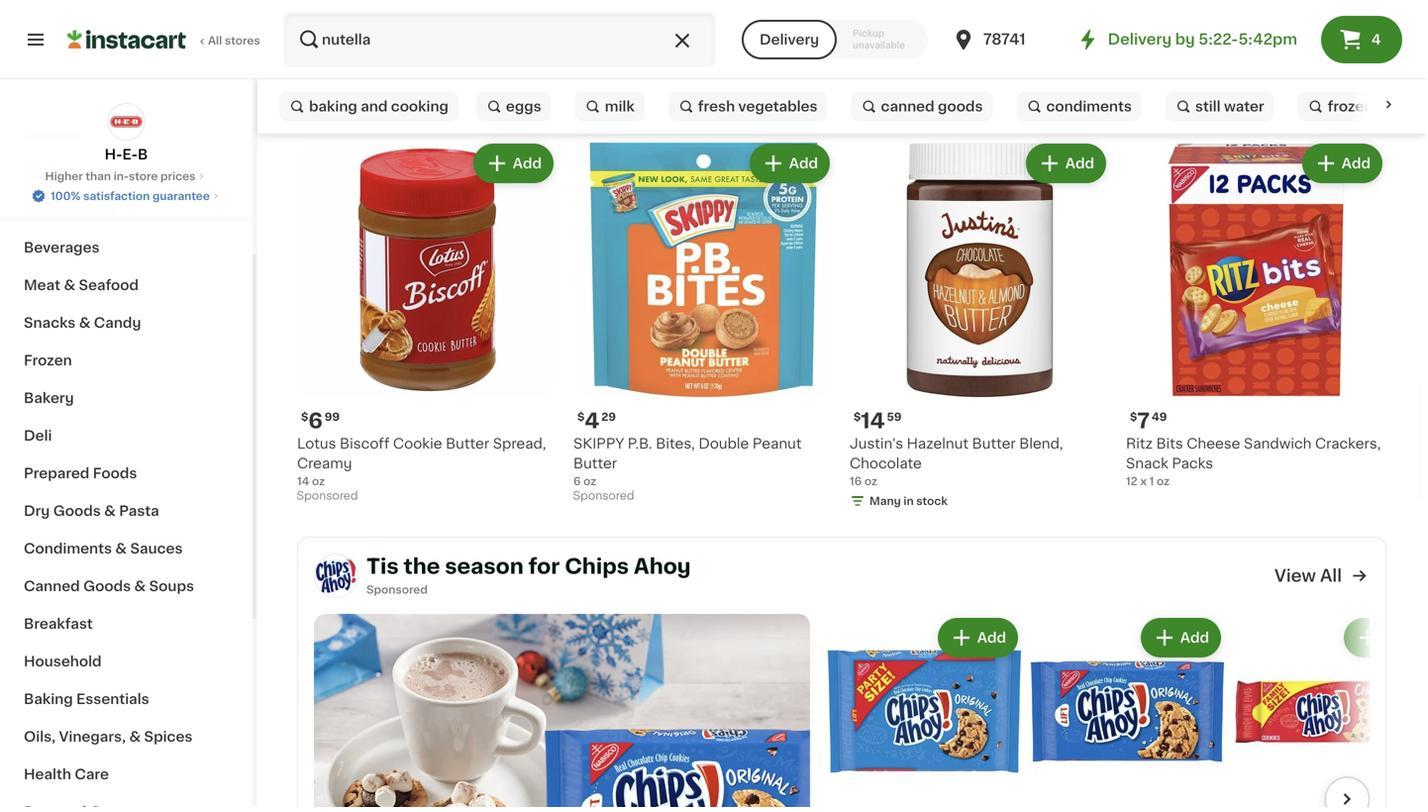 Task type: describe. For each thing, give the bounding box(es) containing it.
canned
[[881, 100, 935, 113]]

health
[[24, 768, 71, 782]]

dry goods & pasta link
[[12, 492, 241, 530]]

oz inside 'nucolato hazelnut spread 12.3 oz'
[[322, 57, 335, 68]]

49 for bits
[[1152, 412, 1168, 423]]

$ for nucolato crunchy hazelnut spread with cocoa
[[578, 12, 585, 23]]

$ 6 99
[[301, 411, 340, 432]]

frozen entrees
[[1328, 100, 1427, 113]]

Search field
[[285, 14, 714, 65]]

condiments & sauces
[[24, 542, 183, 556]]

ca! image
[[314, 554, 359, 598]]

hazelnut inside nucolato crunchy hazelnut spread with cocoa 11.6 oz
[[704, 38, 766, 52]]

milk link
[[575, 87, 645, 126]]

in-
[[114, 171, 129, 182]]

milk
[[605, 100, 635, 113]]

prices
[[161, 171, 196, 182]]

with
[[574, 57, 606, 71]]

59
[[887, 412, 902, 423]]

dry
[[24, 504, 50, 518]]

view all
[[1275, 568, 1343, 585]]

many in stock
[[870, 496, 948, 507]]

vegan
[[917, 38, 961, 52]]

breakfast link
[[12, 605, 241, 643]]

produce
[[24, 165, 84, 179]]

0 vertical spatial all
[[208, 35, 222, 46]]

6 inside skippy p.b. bites, double peanut butter 6 oz
[[574, 476, 581, 487]]

foods
[[93, 467, 137, 481]]

cheese
[[1187, 437, 1241, 451]]

chocolate inside 'justin's hazelnut butter blend, chocolate 16 oz'
[[850, 457, 922, 471]]

household link
[[12, 643, 241, 681]]

meat & seafood link
[[12, 267, 241, 304]]

snacks & candy
[[24, 316, 141, 330]]

canned goods
[[881, 100, 983, 113]]

friendly
[[1015, 38, 1071, 52]]

beverages link
[[12, 229, 241, 267]]

oils, vinegars, & spices link
[[12, 718, 241, 756]]

2 horizontal spatial sponsored badge image
[[1127, 92, 1186, 103]]

frozen link
[[12, 342, 241, 379]]

canned goods & soups link
[[12, 568, 241, 605]]

5:22-
[[1199, 32, 1239, 47]]

13 wild friends hazelnut spread, chocolate 16 oz
[[1127, 11, 1334, 88]]

& inside snacks & candy link
[[79, 316, 91, 330]]

nucolato for nucolato crunchy hazelnut spread with cocoa
[[574, 38, 637, 52]]

crunchy
[[641, 38, 700, 52]]

water
[[1225, 100, 1265, 113]]

$ for nucolato vegan & keto friendly hazelnut spread
[[854, 12, 861, 23]]

product group containing 13
[[1127, 0, 1387, 108]]

service type group
[[742, 20, 928, 59]]

creamy
[[297, 457, 352, 471]]

13
[[1138, 11, 1161, 32]]

delivery for delivery by 5:22-5:42pm
[[1108, 32, 1172, 47]]

produce link
[[12, 154, 241, 191]]

$ 7 49
[[1131, 411, 1168, 432]]

canned
[[24, 580, 80, 594]]

baking and cooking link
[[279, 87, 459, 126]]

eggs
[[506, 100, 542, 113]]

eggs link
[[477, 87, 552, 126]]

candy
[[94, 316, 141, 330]]

dairy & eggs
[[24, 203, 116, 217]]

& inside dairy & eggs link
[[66, 203, 77, 217]]

condiments
[[24, 542, 112, 556]]

7
[[1138, 411, 1150, 432]]

ritz bits cheese sandwich crackers, snack packs 12 x 1 oz
[[1127, 437, 1382, 487]]

fresh vegetables
[[698, 100, 818, 113]]

p.b.
[[628, 437, 653, 451]]

& inside meat & seafood link
[[64, 278, 75, 292]]

canned goods link
[[852, 87, 993, 126]]

recommended searches element
[[273, 79, 1427, 134]]

$ for nucolato hazelnut spread
[[301, 12, 308, 23]]

still water link
[[1166, 87, 1275, 126]]

still
[[1196, 100, 1221, 113]]

than
[[86, 171, 111, 182]]

ritz
[[1127, 437, 1153, 451]]

item carousel region
[[810, 614, 1427, 808]]

1 horizontal spatial 14
[[861, 411, 885, 432]]

pasta
[[119, 504, 159, 518]]

the
[[404, 556, 440, 577]]

product group containing 7
[[1127, 140, 1387, 489]]

4 inside button
[[1372, 33, 1382, 47]]

b
[[138, 148, 148, 162]]

baking essentials
[[24, 693, 149, 706]]

hazelnut inside 13 wild friends hazelnut spread, chocolate 16 oz
[[1216, 38, 1277, 52]]

deli
[[24, 429, 52, 443]]

& inside condiments & sauces link
[[115, 542, 127, 556]]

nucolato vegan & keto friendly hazelnut spread 12.3 oz
[[850, 38, 1071, 88]]

snacks & candy link
[[12, 304, 241, 342]]

h-e-b logo image
[[107, 103, 145, 141]]

oz inside lotus biscoff cookie butter spread, creamy 14 oz
[[312, 476, 325, 487]]

oz inside 'justin's hazelnut butter blend, chocolate 16 oz'
[[865, 476, 878, 487]]

oz inside ritz bits cheese sandwich crackers, snack packs 12 x 1 oz
[[1157, 476, 1170, 487]]

holiday ca! image
[[314, 614, 810, 808]]

sponsored badge image for 6
[[297, 491, 357, 502]]

oz inside 13 wild friends hazelnut spread, chocolate 16 oz
[[1141, 77, 1154, 88]]

cookie
[[393, 437, 442, 451]]

e-
[[122, 148, 138, 162]]

1 vertical spatial all
[[1321, 568, 1343, 585]]

stores
[[225, 35, 260, 46]]

lotus biscoff cookie butter spread, creamy 14 oz
[[297, 437, 546, 487]]

x
[[1141, 476, 1147, 487]]

hazelnut inside 'nucolato hazelnut spread 12.3 oz'
[[364, 38, 426, 52]]

goods
[[938, 100, 983, 113]]

delivery by 5:22-5:42pm link
[[1077, 28, 1298, 52]]

nsored
[[389, 584, 428, 595]]

entrees
[[1377, 100, 1427, 113]]

butter inside skippy p.b. bites, double peanut butter 6 oz
[[574, 457, 617, 471]]

delivery by 5:22-5:42pm
[[1108, 32, 1298, 47]]

0 horizontal spatial 6
[[308, 411, 323, 432]]

chips
[[565, 556, 629, 577]]

butter inside lotus biscoff cookie butter spread, creamy 14 oz
[[446, 437, 490, 451]]

justin's hazelnut butter blend, chocolate 16 oz
[[850, 437, 1064, 487]]



Task type: vqa. For each thing, say whether or not it's contained in the screenshot.
second 10 from the right
yes



Task type: locate. For each thing, give the bounding box(es) containing it.
instacart logo image
[[67, 28, 186, 52]]

& left sauces
[[115, 542, 127, 556]]

$ for lotus biscoff cookie butter spread, creamy
[[301, 412, 308, 423]]

12.3
[[297, 57, 319, 68], [850, 77, 872, 88]]

78741 button
[[952, 12, 1071, 67]]

0 horizontal spatial 49
[[335, 12, 350, 23]]

12.3 down service type group
[[850, 77, 872, 88]]

all right view
[[1321, 568, 1343, 585]]

0 horizontal spatial delivery
[[760, 33, 820, 47]]

chocolate inside 13 wild friends hazelnut spread, chocolate 16 oz
[[1127, 57, 1199, 71]]

0 vertical spatial 14
[[861, 411, 885, 432]]

nucolato inside nucolato vegan & keto friendly hazelnut spread 12.3 oz
[[850, 38, 914, 52]]

goods down condiments & sauces
[[83, 580, 131, 594]]

$ inside $ 11 69
[[854, 12, 861, 23]]

None search field
[[283, 12, 716, 67]]

spread, inside lotus biscoff cookie butter spread, creamy 14 oz
[[493, 437, 546, 451]]

care
[[75, 768, 109, 782]]

2 horizontal spatial nucolato
[[850, 38, 914, 52]]

& inside dry goods & pasta link
[[104, 504, 116, 518]]

0 horizontal spatial butter
[[446, 437, 490, 451]]

product group
[[1127, 0, 1387, 108], [297, 140, 558, 507], [574, 140, 834, 507], [850, 140, 1111, 513], [1127, 140, 1387, 489], [827, 614, 1023, 808], [1030, 614, 1226, 808], [1234, 614, 1427, 808]]

$ left 69
[[854, 12, 861, 23]]

$ up 'nucolato hazelnut spread 12.3 oz' on the left top of the page
[[301, 12, 308, 23]]

1 horizontal spatial $ 10 49
[[578, 11, 626, 32]]

oils, vinegars, & spices
[[24, 730, 193, 744]]

49 right 7
[[1152, 412, 1168, 423]]

$ up with
[[578, 12, 585, 23]]

bakery link
[[12, 379, 241, 417]]

10 up with
[[585, 11, 609, 32]]

& left pasta at the bottom of the page
[[104, 504, 116, 518]]

ahoy
[[634, 556, 691, 577]]

vinegars,
[[59, 730, 126, 744]]

1 horizontal spatial 49
[[611, 12, 626, 23]]

snacks
[[24, 316, 76, 330]]

3 nucolato from the left
[[850, 38, 914, 52]]

butter down skippy
[[574, 457, 617, 471]]

1 horizontal spatial all
[[1321, 568, 1343, 585]]

spread, inside 13 wild friends hazelnut spread, chocolate 16 oz
[[1281, 38, 1334, 52]]

2 horizontal spatial butter
[[973, 437, 1016, 451]]

for
[[529, 556, 560, 577]]

prepared foods link
[[12, 455, 241, 492]]

cocoa
[[609, 57, 655, 71]]

skippy p.b. bites, double peanut butter 6 oz
[[574, 437, 802, 487]]

nucolato inside nucolato crunchy hazelnut spread with cocoa 11.6 oz
[[574, 38, 637, 52]]

delivery up vegetables
[[760, 33, 820, 47]]

& right meat
[[64, 278, 75, 292]]

nucolato for nucolato hazelnut spread
[[297, 38, 361, 52]]

49
[[335, 12, 350, 23], [611, 12, 626, 23], [1152, 412, 1168, 423]]

recipes
[[24, 128, 82, 142]]

lotus
[[297, 437, 336, 451]]

49 up 'nucolato hazelnut spread 12.3 oz' on the left top of the page
[[335, 12, 350, 23]]

prepared
[[24, 467, 89, 481]]

frozen
[[24, 354, 72, 368]]

6 left 99
[[308, 411, 323, 432]]

chocolate
[[1127, 57, 1199, 71], [850, 457, 922, 471]]

5:42pm
[[1239, 32, 1298, 47]]

butter
[[446, 437, 490, 451], [973, 437, 1016, 451], [574, 457, 617, 471]]

0 horizontal spatial 14
[[297, 476, 309, 487]]

oz inside nucolato vegan & keto friendly hazelnut spread 12.3 oz
[[875, 77, 888, 88]]

$ inside $ 7 49
[[1131, 412, 1138, 423]]

1 horizontal spatial 12.3
[[850, 77, 872, 88]]

10 up 'nucolato hazelnut spread 12.3 oz' on the left top of the page
[[308, 11, 333, 32]]

frozen entrees link
[[1299, 87, 1427, 126]]

oz right 1 at the bottom
[[1157, 476, 1170, 487]]

goods
[[53, 504, 101, 518], [83, 580, 131, 594]]

0 vertical spatial 12.3
[[297, 57, 319, 68]]

& inside nucolato vegan & keto friendly hazelnut spread 12.3 oz
[[964, 38, 976, 52]]

sponsored badge image down creamy
[[297, 491, 357, 502]]

stock
[[917, 496, 948, 507]]

$ inside $ 14 59
[[854, 412, 861, 423]]

16 down 'justin's' on the right of page
[[850, 476, 862, 487]]

oz up 'canned'
[[875, 77, 888, 88]]

hazelnut
[[364, 38, 426, 52], [704, 38, 766, 52], [1216, 38, 1277, 52], [850, 57, 912, 71], [907, 437, 969, 451]]

guarantee
[[153, 191, 210, 202]]

sponsored badge image left still
[[1127, 92, 1186, 103]]

1 horizontal spatial butter
[[574, 457, 617, 471]]

1 $ 10 49 from the left
[[301, 11, 350, 32]]

0 horizontal spatial nucolato
[[297, 38, 361, 52]]

& left candy
[[79, 316, 91, 330]]

hazelnut inside 'justin's hazelnut butter blend, chocolate 16 oz'
[[907, 437, 969, 451]]

oz down skippy
[[584, 476, 597, 487]]

health care link
[[12, 756, 241, 794]]

0 horizontal spatial spread
[[430, 38, 479, 52]]

product group containing 4
[[574, 140, 834, 507]]

oz up many
[[865, 476, 878, 487]]

49 inside $ 7 49
[[1152, 412, 1168, 423]]

1 horizontal spatial chocolate
[[1127, 57, 1199, 71]]

meat
[[24, 278, 60, 292]]

spread, for 13
[[1281, 38, 1334, 52]]

$ 4 29
[[578, 411, 616, 432]]

$ 10 49 for nucolato crunchy hazelnut spread with cocoa
[[578, 11, 626, 32]]

fresh
[[698, 100, 735, 113]]

baking
[[309, 100, 358, 113]]

& inside oils, vinegars, & spices link
[[129, 730, 141, 744]]

10 for nucolato crunchy hazelnut spread with cocoa
[[585, 11, 609, 32]]

spread inside nucolato vegan & keto friendly hazelnut spread 12.3 oz
[[916, 57, 965, 71]]

2 nucolato from the left
[[574, 38, 637, 52]]

1 horizontal spatial nucolato
[[574, 38, 637, 52]]

49 for hazelnut
[[335, 12, 350, 23]]

0 horizontal spatial 4
[[585, 411, 600, 432]]

6
[[308, 411, 323, 432], [574, 476, 581, 487]]

sponsored badge image
[[1127, 92, 1186, 103], [297, 491, 357, 502], [574, 491, 634, 502]]

1 horizontal spatial spread
[[769, 38, 819, 52]]

$ left 99
[[301, 412, 308, 423]]

nucolato up with
[[574, 38, 637, 52]]

many
[[870, 496, 901, 507]]

delivery button
[[742, 20, 837, 59]]

butter right cookie
[[446, 437, 490, 451]]

eggs
[[81, 203, 116, 217]]

chocolate down 'justin's' on the right of page
[[850, 457, 922, 471]]

dry goods & pasta
[[24, 504, 159, 518]]

1
[[1150, 476, 1155, 487]]

dairy & eggs link
[[12, 191, 241, 229]]

69
[[882, 12, 897, 23]]

spread up cooking
[[430, 38, 479, 52]]

oz inside skippy p.b. bites, double peanut butter 6 oz
[[584, 476, 597, 487]]

$
[[301, 12, 308, 23], [578, 12, 585, 23], [854, 12, 861, 23], [301, 412, 308, 423], [578, 412, 585, 423], [854, 412, 861, 423], [1131, 412, 1138, 423]]

delivery for delivery
[[760, 33, 820, 47]]

product group containing 6
[[297, 140, 558, 507]]

$ inside $ 6 99
[[301, 412, 308, 423]]

0 horizontal spatial 16
[[850, 476, 862, 487]]

4 inside product group
[[585, 411, 600, 432]]

0 horizontal spatial 10
[[308, 11, 333, 32]]

$ 10 49 for nucolato hazelnut spread
[[301, 11, 350, 32]]

& left keto
[[964, 38, 976, 52]]

spread down vegan on the top
[[916, 57, 965, 71]]

0 horizontal spatial spread,
[[493, 437, 546, 451]]

h-
[[105, 148, 122, 162]]

butter left blend,
[[973, 437, 1016, 451]]

12
[[1127, 476, 1138, 487]]

$ 10 49 up 'nucolato hazelnut spread 12.3 oz' on the left top of the page
[[301, 11, 350, 32]]

bites,
[[656, 437, 695, 451]]

spread, for lotus
[[493, 437, 546, 451]]

nucolato up baking
[[297, 38, 361, 52]]

0 vertical spatial spread,
[[1281, 38, 1334, 52]]

14 down creamy
[[297, 476, 309, 487]]

baking
[[24, 693, 73, 706]]

soups
[[149, 580, 194, 594]]

oz inside nucolato crunchy hazelnut spread with cocoa 11.6 oz
[[596, 77, 609, 88]]

$ 11 69
[[854, 11, 897, 32]]

$ for skippy p.b. bites, double peanut butter
[[578, 412, 585, 423]]

condiments & sauces link
[[12, 530, 241, 568]]

spread inside nucolato crunchy hazelnut spread with cocoa 11.6 oz
[[769, 38, 819, 52]]

h-e-b
[[105, 148, 148, 162]]

$ for ritz bits cheese sandwich crackers, snack packs
[[1131, 412, 1138, 423]]

goods for canned
[[83, 580, 131, 594]]

goods down prepared foods
[[53, 504, 101, 518]]

oz up baking
[[322, 57, 335, 68]]

butter inside 'justin's hazelnut butter blend, chocolate 16 oz'
[[973, 437, 1016, 451]]

2 horizontal spatial 49
[[1152, 412, 1168, 423]]

16 inside 'justin's hazelnut butter blend, chocolate 16 oz'
[[850, 476, 862, 487]]

$ for justin's hazelnut butter blend, chocolate
[[854, 412, 861, 423]]

4 button
[[1322, 16, 1403, 63]]

$ 14 59
[[854, 411, 902, 432]]

nucolato down $ 11 69 at the right top of page
[[850, 38, 914, 52]]

2 horizontal spatial spread
[[916, 57, 965, 71]]

$ 10 49 up with
[[578, 11, 626, 32]]

0 vertical spatial goods
[[53, 504, 101, 518]]

chocolate down wild
[[1127, 57, 1199, 71]]

hazelnut inside nucolato vegan & keto friendly hazelnut spread 12.3 oz
[[850, 57, 912, 71]]

& left soups
[[134, 580, 146, 594]]

& down 100%
[[66, 203, 77, 217]]

season
[[445, 556, 524, 577]]

14 inside lotus biscoff cookie butter spread, creamy 14 oz
[[297, 476, 309, 487]]

0 horizontal spatial all
[[208, 35, 222, 46]]

1 10 from the left
[[308, 11, 333, 32]]

delivery left by at the top of the page
[[1108, 32, 1172, 47]]

14
[[861, 411, 885, 432], [297, 476, 309, 487]]

0 horizontal spatial 12.3
[[297, 57, 319, 68]]

& inside canned goods & soups link
[[134, 580, 146, 594]]

1 vertical spatial 16
[[850, 476, 862, 487]]

6 down skippy
[[574, 476, 581, 487]]

household
[[24, 655, 102, 669]]

78741
[[984, 32, 1026, 47]]

sponsored badge image for 4
[[574, 491, 634, 502]]

49 for crunchy
[[611, 12, 626, 23]]

12.3 up baking
[[297, 57, 319, 68]]

spread inside 'nucolato hazelnut spread 12.3 oz'
[[430, 38, 479, 52]]

$ up 'justin's' on the right of page
[[854, 412, 861, 423]]

2 10 from the left
[[585, 11, 609, 32]]

prepared foods
[[24, 467, 137, 481]]

nucolato for nucolato vegan & keto friendly hazelnut spread
[[850, 38, 914, 52]]

0 horizontal spatial sponsored badge image
[[297, 491, 357, 502]]

vegetables
[[739, 100, 818, 113]]

16 down wild
[[1127, 77, 1139, 88]]

nucolato inside 'nucolato hazelnut spread 12.3 oz'
[[297, 38, 361, 52]]

4 up frozen entrees at the top right
[[1372, 33, 1382, 47]]

all stores
[[208, 35, 260, 46]]

4
[[1372, 33, 1382, 47], [585, 411, 600, 432]]

4 left the '29'
[[585, 411, 600, 432]]

1 vertical spatial spread,
[[493, 437, 546, 451]]

sandwich
[[1245, 437, 1312, 451]]

goods for dry
[[53, 504, 101, 518]]

1 horizontal spatial sponsored badge image
[[574, 491, 634, 502]]

0 horizontal spatial $ 10 49
[[301, 11, 350, 32]]

14 left 59
[[861, 411, 885, 432]]

12.3 inside 'nucolato hazelnut spread 12.3 oz'
[[297, 57, 319, 68]]

spices
[[144, 730, 193, 744]]

tis
[[367, 556, 399, 577]]

1 vertical spatial 4
[[585, 411, 600, 432]]

baking essentials link
[[12, 681, 241, 718]]

1 horizontal spatial delivery
[[1108, 32, 1172, 47]]

still water
[[1196, 100, 1265, 113]]

cooking
[[391, 100, 449, 113]]

biscoff
[[340, 437, 390, 451]]

packs
[[1173, 457, 1214, 471]]

1 horizontal spatial 4
[[1372, 33, 1382, 47]]

1 vertical spatial 12.3
[[850, 77, 872, 88]]

0 vertical spatial 16
[[1127, 77, 1139, 88]]

1 vertical spatial 14
[[297, 476, 309, 487]]

$ inside $ 4 29
[[578, 412, 585, 423]]

& left spices
[[129, 730, 141, 744]]

1 vertical spatial 6
[[574, 476, 581, 487]]

spread up vegetables
[[769, 38, 819, 52]]

peanut
[[753, 437, 802, 451]]

product group containing 14
[[850, 140, 1111, 513]]

$ left the '29'
[[578, 412, 585, 423]]

16 inside 13 wild friends hazelnut spread, chocolate 16 oz
[[1127, 77, 1139, 88]]

dairy
[[24, 203, 62, 217]]

0 horizontal spatial chocolate
[[850, 457, 922, 471]]

sauces
[[130, 542, 183, 556]]

$ 10 49
[[301, 11, 350, 32], [578, 11, 626, 32]]

spread, up frozen
[[1281, 38, 1334, 52]]

11.6
[[574, 77, 593, 88]]

1 nucolato from the left
[[297, 38, 361, 52]]

spread, left skippy
[[493, 437, 546, 451]]

oz down creamy
[[312, 476, 325, 487]]

1 horizontal spatial 10
[[585, 11, 609, 32]]

49 up cocoa at the left
[[611, 12, 626, 23]]

meat & seafood
[[24, 278, 139, 292]]

h-e-b link
[[105, 103, 148, 164]]

12.3 inside nucolato vegan & keto friendly hazelnut spread 12.3 oz
[[850, 77, 872, 88]]

1 vertical spatial chocolate
[[850, 457, 922, 471]]

all left the stores
[[208, 35, 222, 46]]

&
[[964, 38, 976, 52], [66, 203, 77, 217], [64, 278, 75, 292], [79, 316, 91, 330], [104, 504, 116, 518], [115, 542, 127, 556], [134, 580, 146, 594], [129, 730, 141, 744]]

1 horizontal spatial spread,
[[1281, 38, 1334, 52]]

delivery inside button
[[760, 33, 820, 47]]

1 horizontal spatial 16
[[1127, 77, 1139, 88]]

wild
[[1127, 38, 1157, 52]]

sponsored badge image down skippy
[[574, 491, 634, 502]]

spread,
[[1281, 38, 1334, 52], [493, 437, 546, 451]]

add
[[513, 157, 542, 170], [789, 157, 818, 170], [1066, 157, 1095, 170], [1342, 157, 1371, 170], [978, 631, 1007, 645], [1181, 631, 1210, 645]]

2 $ 10 49 from the left
[[578, 11, 626, 32]]

0 vertical spatial chocolate
[[1127, 57, 1199, 71]]

0 vertical spatial 6
[[308, 411, 323, 432]]

oz down wild
[[1141, 77, 1154, 88]]

1 horizontal spatial 6
[[574, 476, 581, 487]]

10 for nucolato hazelnut spread
[[308, 11, 333, 32]]

1 vertical spatial goods
[[83, 580, 131, 594]]

$ up ritz
[[1131, 412, 1138, 423]]

0 vertical spatial 4
[[1372, 33, 1382, 47]]

add button
[[475, 146, 552, 181], [752, 146, 828, 181], [1028, 146, 1105, 181], [1305, 146, 1381, 181], [940, 620, 1017, 656], [1143, 620, 1220, 656]]

oz right the 11.6
[[596, 77, 609, 88]]

29
[[602, 412, 616, 423]]



